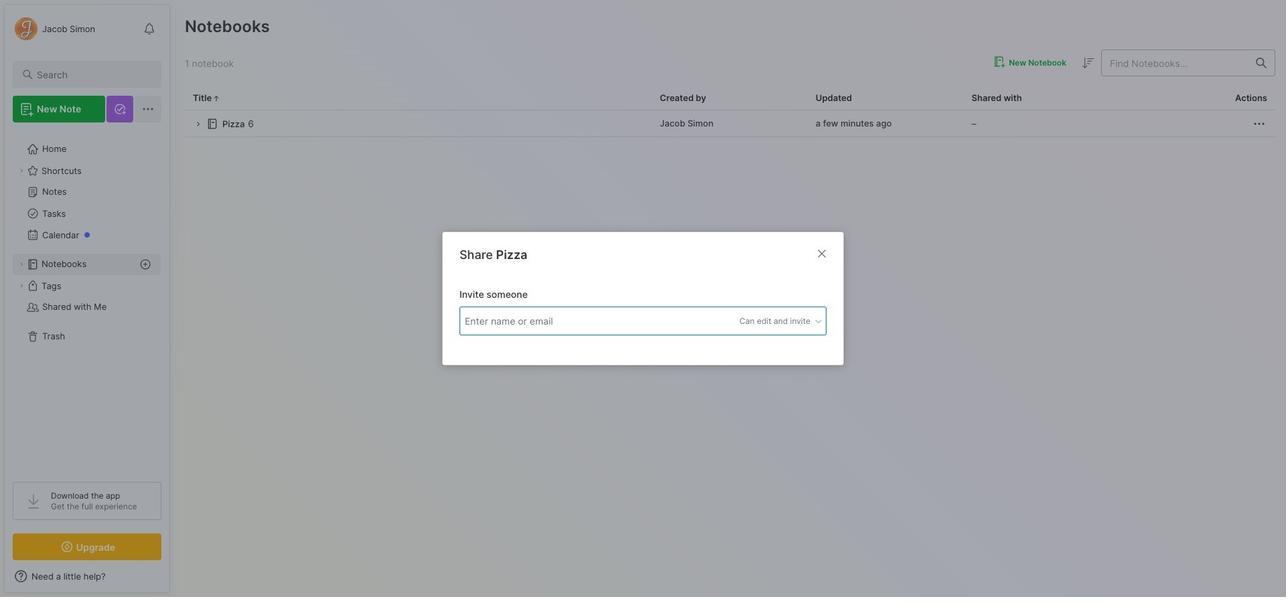 Task type: locate. For each thing, give the bounding box(es) containing it.
Select permission field
[[714, 315, 823, 327]]

None search field
[[37, 66, 149, 82]]

expand notebooks image
[[17, 261, 25, 269]]

Search text field
[[37, 68, 149, 81]]

tree
[[5, 131, 169, 470]]

Add tag field
[[464, 314, 624, 329]]

row
[[185, 111, 1276, 137]]

expand tags image
[[17, 282, 25, 290]]

none search field inside main element
[[37, 66, 149, 82]]

tree inside main element
[[5, 131, 169, 470]]



Task type: describe. For each thing, give the bounding box(es) containing it.
main element
[[0, 0, 174, 598]]

Find Notebooks… text field
[[1102, 52, 1248, 74]]

close image
[[814, 246, 830, 262]]



Task type: vqa. For each thing, say whether or not it's contained in the screenshot.
test 3 CELL
no



